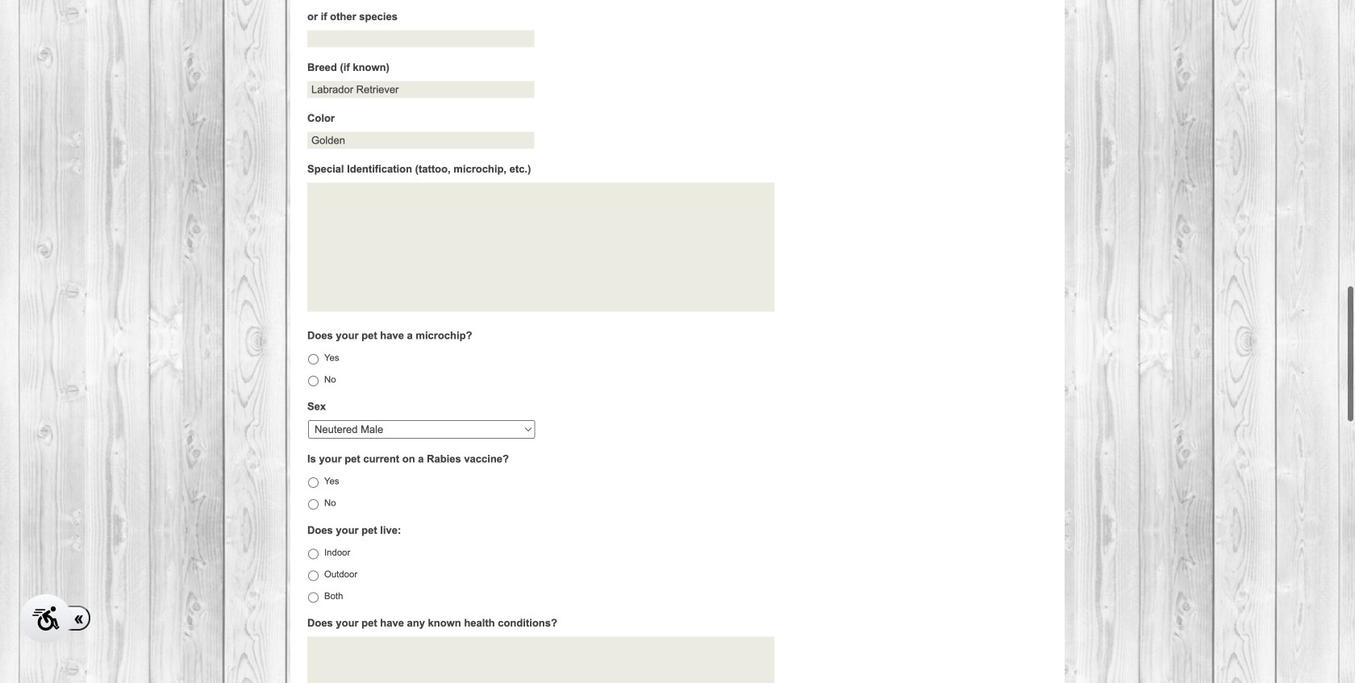 Task type: describe. For each thing, give the bounding box(es) containing it.
wheelchair image
[[32, 607, 59, 631]]



Task type: vqa. For each thing, say whether or not it's contained in the screenshot.
text field
yes



Task type: locate. For each thing, give the bounding box(es) containing it.
None radio
[[308, 354, 319, 365], [308, 376, 319, 386], [308, 478, 319, 488], [308, 500, 319, 510], [308, 549, 319, 559], [308, 592, 319, 603], [308, 354, 319, 365], [308, 376, 319, 386], [308, 478, 319, 488], [308, 500, 319, 510], [308, 549, 319, 559], [308, 592, 319, 603]]

None radio
[[308, 571, 319, 581]]

None text field
[[307, 183, 774, 312], [307, 637, 774, 683], [307, 183, 774, 312], [307, 637, 774, 683]]

None text field
[[307, 30, 534, 47], [307, 81, 534, 98], [307, 132, 534, 149], [307, 30, 534, 47], [307, 81, 534, 98], [307, 132, 534, 149]]



